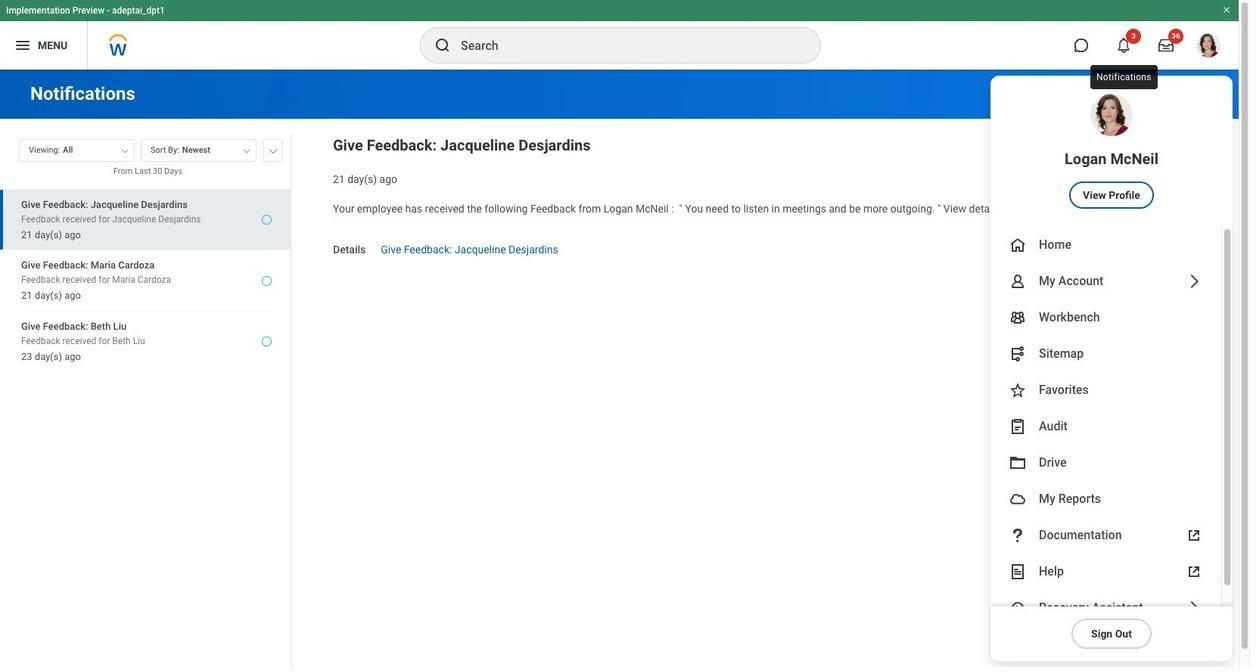 Task type: locate. For each thing, give the bounding box(es) containing it.
ext link image for document image
[[1185, 563, 1204, 581]]

1 vertical spatial mark read image
[[262, 337, 272, 347]]

view printable version (pdf) image
[[1118, 139, 1136, 157]]

tab panel
[[0, 132, 291, 668]]

1 vertical spatial ext link image
[[1185, 563, 1204, 581]]

1 mark read image from the top
[[262, 276, 272, 286]]

1 ext link image from the top
[[1185, 527, 1204, 545]]

6 menu item from the top
[[991, 372, 1222, 409]]

3 menu item from the top
[[991, 263, 1222, 300]]

ext link image
[[1185, 527, 1204, 545], [1185, 563, 1204, 581]]

inbox items list box
[[0, 189, 291, 668]]

mark read image
[[262, 276, 272, 286], [262, 337, 272, 347]]

0 vertical spatial mark read image
[[262, 276, 272, 286]]

contact card matrix manager image
[[1009, 309, 1027, 327]]

Search Workday  search field
[[461, 29, 789, 62]]

mark read image
[[262, 215, 272, 225]]

11 menu item from the top
[[991, 554, 1222, 590]]

menu
[[991, 76, 1233, 662]]

0 vertical spatial ext link image
[[1185, 527, 1204, 545]]

notifications large image
[[1116, 38, 1132, 53]]

menu item
[[991, 76, 1233, 227], [991, 227, 1222, 263], [991, 263, 1222, 300], [991, 300, 1222, 336], [991, 336, 1222, 372], [991, 372, 1222, 409], [991, 409, 1222, 445], [991, 445, 1222, 481], [991, 481, 1222, 518], [991, 518, 1222, 554], [991, 554, 1222, 590]]

region
[[333, 133, 1209, 187]]

tooltip
[[1088, 62, 1161, 92]]

ext link image for 'question' image
[[1185, 527, 1204, 545]]

banner
[[0, 0, 1239, 662]]

justify image
[[14, 36, 32, 54]]

document image
[[1009, 563, 1027, 581]]

main content
[[0, 70, 1239, 668]]

2 ext link image from the top
[[1185, 563, 1204, 581]]

8 menu item from the top
[[991, 445, 1222, 481]]



Task type: vqa. For each thing, say whether or not it's contained in the screenshot.
1st menu item
yes



Task type: describe. For each thing, give the bounding box(es) containing it.
close environment banner image
[[1222, 5, 1232, 14]]

7 menu item from the top
[[991, 409, 1222, 445]]

10 menu item from the top
[[991, 518, 1222, 554]]

more image
[[269, 146, 278, 154]]

5 menu item from the top
[[991, 336, 1222, 372]]

search image
[[434, 36, 452, 54]]

4 menu item from the top
[[991, 300, 1222, 336]]

paste image
[[1009, 418, 1027, 436]]

folder open image
[[1009, 454, 1027, 472]]

9 menu item from the top
[[991, 481, 1222, 518]]

2 menu item from the top
[[991, 227, 1222, 263]]

2 mark read image from the top
[[262, 337, 272, 347]]

endpoints image
[[1009, 345, 1027, 363]]

star image
[[1009, 381, 1027, 400]]

home image
[[1009, 236, 1027, 254]]

inbox large image
[[1159, 38, 1174, 53]]

export to excel image
[[1082, 139, 1100, 157]]

1 menu item from the top
[[991, 76, 1233, 227]]

task actions image
[[1154, 139, 1172, 157]]

question image
[[1009, 527, 1027, 545]]

logan mcneil image
[[1197, 33, 1221, 58]]

avatar image
[[1009, 490, 1027, 509]]



